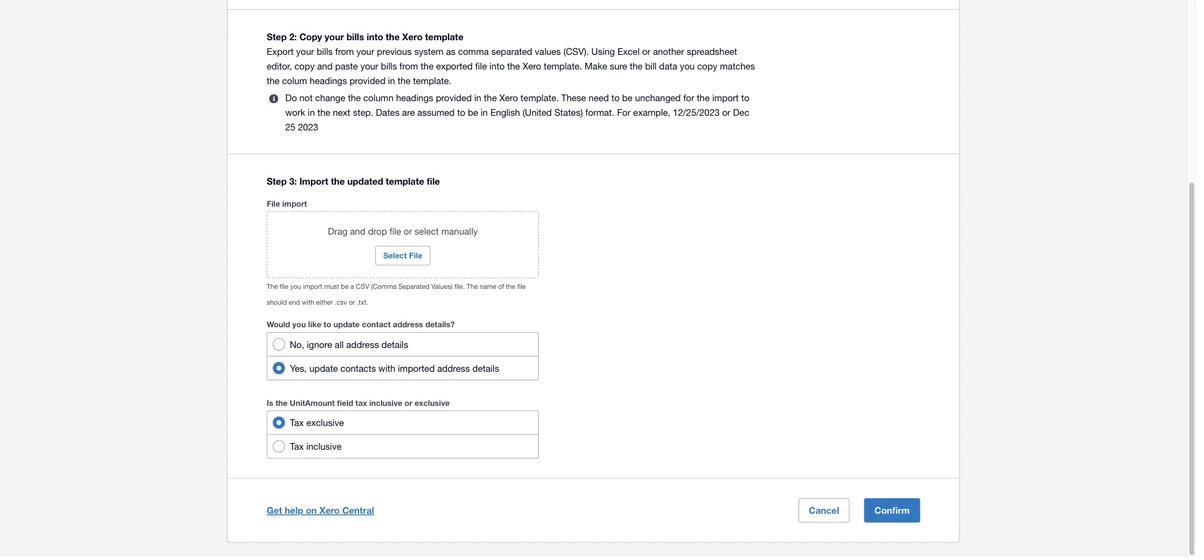 Task type: vqa. For each thing, say whether or not it's contained in the screenshot.
details
yes



Task type: describe. For each thing, give the bounding box(es) containing it.
file up select
[[427, 176, 440, 187]]

12/25/2023
[[673, 107, 720, 118]]

of
[[498, 283, 504, 291]]

xero up 'system'
[[402, 31, 423, 42]]

0 vertical spatial be
[[622, 92, 633, 103]]

the down editor,
[[267, 75, 280, 86]]

file up should
[[280, 283, 288, 291]]

the down the previous
[[398, 75, 411, 86]]

select
[[383, 251, 407, 261]]

with inside would you like to update contact address details? group
[[379, 363, 395, 374]]

the inside the file you import must be a csv (comma separated values) file. the name of the file should end with either .csv or .txt.
[[506, 283, 515, 291]]

template. inside do not change the column headings provided in the xero template. these need to be unchanged for the import to work in the next step. dates are assumed to be in english (united states) format. for example, 12/25/2023 or dec 25 2023
[[521, 92, 559, 103]]

all
[[335, 339, 344, 350]]

editor,
[[267, 61, 292, 71]]

are
[[402, 107, 415, 118]]

file.
[[454, 283, 465, 291]]

1 vertical spatial import
[[282, 199, 307, 209]]

and inside step 2: copy your bills into the xero template export your bills from your previous system as comma separated values (csv). using excel or another spreadsheet editor, copy and paste your bills from the exported file into the xero template. make sure the bill data you copy matches the colum headings provided in the template.
[[317, 61, 333, 71]]

paste
[[335, 61, 358, 71]]

yes,
[[290, 363, 307, 374]]

a
[[350, 283, 354, 291]]

file right drop
[[390, 226, 401, 237]]

the right import at the left top of the page
[[331, 176, 345, 187]]

next
[[333, 107, 350, 118]]

import inside do not change the column headings provided in the xero template. these need to be unchanged for the import to work in the next step. dates are assumed to be in english (united states) format. for example, 12/25/2023 or dec 25 2023
[[712, 92, 739, 103]]

or left select
[[404, 226, 412, 237]]

contact
[[362, 320, 391, 330]]

ignore
[[307, 339, 332, 350]]

the file you import must be a csv (comma separated values) file. the name of the file should end with either .csv or .txt.
[[267, 283, 526, 306]]

drop
[[368, 226, 387, 237]]

2 copy from the left
[[697, 61, 718, 71]]

step for step 2: copy your bills into the xero template export your bills from your previous system as comma separated values (csv). using excel or another spreadsheet editor, copy and paste your bills from the exported file into the xero template. make sure the bill data you copy matches the colum headings provided in the template.
[[267, 31, 287, 42]]

0 horizontal spatial details
[[382, 339, 408, 350]]

or up is the unitamount field tax inclusive or exclusive "group"
[[405, 398, 412, 408]]

xero inside do not change the column headings provided in the xero template. these need to be unchanged for the import to work in the next step. dates are assumed to be in english (united states) format. for example, 12/25/2023 or dec 25 2023
[[499, 92, 518, 103]]

csv
[[356, 283, 369, 291]]

the right is
[[276, 398, 288, 408]]

to right assumed
[[457, 107, 465, 118]]

the right "for"
[[697, 92, 710, 103]]

drag
[[328, 226, 348, 237]]

0 vertical spatial inclusive
[[369, 398, 402, 408]]

cancel button
[[799, 499, 850, 523]]

central
[[342, 505, 374, 516]]

states)
[[554, 107, 583, 118]]

help
[[285, 505, 303, 516]]

previous
[[377, 46, 412, 57]]

1 horizontal spatial bills
[[347, 31, 364, 42]]

the up "step." in the left of the page
[[348, 92, 361, 103]]

25
[[285, 122, 295, 132]]

dec
[[733, 107, 749, 118]]

2 vertical spatial you
[[292, 320, 306, 330]]

unitamount
[[290, 398, 335, 408]]

.txt.
[[357, 298, 368, 306]]

spreadsheet
[[687, 46, 737, 57]]

unchanged
[[635, 92, 681, 103]]

work
[[285, 107, 305, 118]]

column
[[363, 92, 394, 103]]

step.
[[353, 107, 373, 118]]

format.
[[585, 107, 615, 118]]

file inside step 2: copy your bills into the xero template export your bills from your previous system as comma separated values (csv). using excel or another spreadsheet editor, copy and paste your bills from the exported file into the xero template. make sure the bill data you copy matches the colum headings provided in the template.
[[475, 61, 487, 71]]

import inside the file you import must be a csv (comma separated values) file. the name of the file should end with either .csv or .txt.
[[303, 283, 322, 291]]

contacts
[[341, 363, 376, 374]]

these
[[561, 92, 586, 103]]

imported
[[398, 363, 435, 374]]

to up dec
[[741, 92, 749, 103]]

0 vertical spatial from
[[335, 46, 354, 57]]

file inside select file button
[[409, 251, 422, 261]]

1 the from the left
[[267, 283, 278, 291]]

for
[[683, 92, 694, 103]]

comma
[[458, 46, 489, 57]]

make
[[585, 61, 607, 71]]

the down separated
[[507, 61, 520, 71]]

in up 2023
[[308, 107, 315, 118]]

like
[[308, 320, 321, 330]]

need
[[589, 92, 609, 103]]

separated
[[491, 46, 532, 57]]

0 horizontal spatial bills
[[317, 46, 333, 57]]

get
[[267, 505, 282, 516]]

would you like to update contact address details? group
[[267, 333, 539, 381]]

headings inside do not change the column headings provided in the xero template. these need to be unchanged for the import to work in the next step. dates are assumed to be in english (united states) format. for example, 12/25/2023 or dec 25 2023
[[396, 92, 433, 103]]

0 vertical spatial into
[[367, 31, 383, 42]]

file import
[[267, 199, 307, 209]]

assumed
[[417, 107, 455, 118]]

tax for tax inclusive
[[290, 441, 304, 452]]

end
[[289, 298, 300, 306]]

export
[[267, 46, 294, 57]]

not
[[300, 92, 313, 103]]

change
[[315, 92, 345, 103]]

2:
[[289, 31, 297, 42]]

no, ignore all address details
[[290, 339, 408, 350]]

dates
[[376, 107, 400, 118]]

text box image
[[267, 93, 280, 108]]

using
[[591, 46, 615, 57]]

xero down values on the left of the page
[[523, 61, 541, 71]]

english
[[490, 107, 520, 118]]

either
[[316, 298, 333, 306]]

is the unitamount field tax inclusive or exclusive group
[[267, 411, 539, 459]]

1 horizontal spatial be
[[468, 107, 478, 118]]

import
[[299, 176, 328, 187]]

1 horizontal spatial address
[[393, 320, 423, 330]]

yes, update contacts with imported address details
[[290, 363, 499, 374]]

or inside the file you import must be a csv (comma separated values) file. the name of the file should end with either .csv or .txt.
[[349, 298, 355, 306]]

as
[[446, 46, 456, 57]]

confirm
[[875, 505, 910, 516]]

should
[[267, 298, 287, 306]]

tax exclusive
[[290, 418, 344, 428]]

excel
[[618, 46, 640, 57]]

you inside the file you import must be a csv (comma separated values) file. the name of the file should end with either .csv or .txt.
[[290, 283, 301, 291]]

bill
[[645, 61, 657, 71]]

select file button
[[375, 246, 430, 266]]

3:
[[289, 176, 297, 187]]

the down change
[[317, 107, 330, 118]]

template inside step 2: copy your bills into the xero template export your bills from your previous system as comma separated values (csv). using excel or another spreadsheet editor, copy and paste your bills from the exported file into the xero template. make sure the bill data you copy matches the colum headings provided in the template.
[[425, 31, 464, 42]]

field
[[337, 398, 353, 408]]

the up the previous
[[386, 31, 400, 42]]

updated
[[347, 176, 383, 187]]

do not change the column headings provided in the xero template. these need to be unchanged for the import to work in the next step. dates are assumed to be in english (united states) format. for example, 12/25/2023 or dec 25 2023
[[285, 92, 749, 132]]

2 horizontal spatial bills
[[381, 61, 397, 71]]

your right paste
[[360, 61, 378, 71]]

you inside step 2: copy your bills into the xero template export your bills from your previous system as comma separated values (csv). using excel or another spreadsheet editor, copy and paste your bills from the exported file into the xero template. make sure the bill data you copy matches the colum headings provided in the template.
[[680, 61, 695, 71]]

your up paste
[[357, 46, 374, 57]]

copy
[[299, 31, 322, 42]]



Task type: locate. For each thing, give the bounding box(es) containing it.
drag and drop file or select manually
[[328, 226, 478, 237]]

from up paste
[[335, 46, 354, 57]]

1 vertical spatial exclusive
[[306, 418, 344, 428]]

must
[[324, 283, 339, 291]]

with right contacts
[[379, 363, 395, 374]]

0 vertical spatial with
[[302, 298, 314, 306]]

1 vertical spatial and
[[350, 226, 366, 237]]

name
[[480, 283, 496, 291]]

copy down the spreadsheet
[[697, 61, 718, 71]]

in inside step 2: copy your bills into the xero template export your bills from your previous system as comma separated values (csv). using excel or another spreadsheet editor, copy and paste your bills from the exported file into the xero template. make sure the bill data you copy matches the colum headings provided in the template.
[[388, 75, 395, 86]]

0 vertical spatial headings
[[310, 75, 347, 86]]

the down 'system'
[[421, 61, 434, 71]]

inclusive
[[369, 398, 402, 408], [306, 441, 342, 452]]

inclusive down tax exclusive
[[306, 441, 342, 452]]

import down 3: at left top
[[282, 199, 307, 209]]

1 copy from the left
[[295, 61, 315, 71]]

0 vertical spatial tax
[[290, 418, 304, 428]]

1 horizontal spatial the
[[467, 283, 478, 291]]

with
[[302, 298, 314, 306], [379, 363, 395, 374]]

to right the need
[[612, 92, 620, 103]]

exclusive
[[415, 398, 450, 408], [306, 418, 344, 428]]

tax inclusive
[[290, 441, 342, 452]]

2 vertical spatial be
[[341, 283, 349, 291]]

provided inside step 2: copy your bills into the xero template export your bills from your previous system as comma separated values (csv). using excel or another spreadsheet editor, copy and paste your bills from the exported file into the xero template. make sure the bill data you copy matches the colum headings provided in the template.
[[350, 75, 386, 86]]

1 vertical spatial be
[[468, 107, 478, 118]]

2 vertical spatial import
[[303, 283, 322, 291]]

values
[[535, 46, 561, 57]]

details
[[382, 339, 408, 350], [473, 363, 499, 374]]

and left paste
[[317, 61, 333, 71]]

or up the 'bill'
[[642, 46, 651, 57]]

another
[[653, 46, 684, 57]]

0 vertical spatial details
[[382, 339, 408, 350]]

the right of
[[506, 283, 515, 291]]

file
[[475, 61, 487, 71], [427, 176, 440, 187], [390, 226, 401, 237], [280, 283, 288, 291], [517, 283, 526, 291]]

or left dec
[[722, 107, 731, 118]]

or
[[642, 46, 651, 57], [722, 107, 731, 118], [404, 226, 412, 237], [349, 298, 355, 306], [405, 398, 412, 408]]

tax for tax exclusive
[[290, 418, 304, 428]]

1 horizontal spatial copy
[[697, 61, 718, 71]]

in left the english on the left top of page
[[481, 107, 488, 118]]

0 horizontal spatial inclusive
[[306, 441, 342, 452]]

xero
[[402, 31, 423, 42], [523, 61, 541, 71], [499, 92, 518, 103], [319, 505, 340, 516]]

0 vertical spatial update
[[334, 320, 360, 330]]

0 vertical spatial template.
[[544, 61, 582, 71]]

0 horizontal spatial template
[[386, 176, 424, 187]]

the up the english on the left top of page
[[484, 92, 497, 103]]

your right copy on the top left
[[325, 31, 344, 42]]

you up end
[[290, 283, 301, 291]]

from
[[335, 46, 354, 57], [400, 61, 418, 71]]

data
[[659, 61, 677, 71]]

get help on xero central link
[[267, 505, 374, 516]]

tax
[[356, 398, 367, 408]]

file
[[267, 199, 280, 209], [409, 251, 422, 261]]

template
[[425, 31, 464, 42], [386, 176, 424, 187]]

bills
[[347, 31, 364, 42], [317, 46, 333, 57], [381, 61, 397, 71]]

cancel
[[809, 505, 839, 516]]

0 vertical spatial and
[[317, 61, 333, 71]]

the
[[267, 283, 278, 291], [467, 283, 478, 291]]

1 vertical spatial update
[[309, 363, 338, 374]]

0 vertical spatial step
[[267, 31, 287, 42]]

you right data
[[680, 61, 695, 71]]

the
[[386, 31, 400, 42], [421, 61, 434, 71], [507, 61, 520, 71], [630, 61, 643, 71], [267, 75, 280, 86], [398, 75, 411, 86], [348, 92, 361, 103], [484, 92, 497, 103], [697, 92, 710, 103], [317, 107, 330, 118], [331, 176, 345, 187], [506, 283, 515, 291], [276, 398, 288, 408]]

1 horizontal spatial provided
[[436, 92, 472, 103]]

bills down copy on the top left
[[317, 46, 333, 57]]

address right contact
[[393, 320, 423, 330]]

(csv).
[[564, 46, 589, 57]]

update down ignore at the left bottom of page
[[309, 363, 338, 374]]

1 vertical spatial tax
[[290, 441, 304, 452]]

update inside group
[[309, 363, 338, 374]]

step
[[267, 31, 287, 42], [267, 176, 287, 187]]

0 vertical spatial address
[[393, 320, 423, 330]]

confirm button
[[864, 499, 920, 523]]

1 vertical spatial you
[[290, 283, 301, 291]]

1 vertical spatial headings
[[396, 92, 433, 103]]

template. down 'exported'
[[413, 75, 451, 86]]

2 tax from the top
[[290, 441, 304, 452]]

your down copy on the top left
[[296, 46, 314, 57]]

be up for at right
[[622, 92, 633, 103]]

0 horizontal spatial the
[[267, 283, 278, 291]]

or left .txt.
[[349, 298, 355, 306]]

2 step from the top
[[267, 176, 287, 187]]

1 horizontal spatial and
[[350, 226, 366, 237]]

1 horizontal spatial into
[[490, 61, 505, 71]]

headings inside step 2: copy your bills into the xero template export your bills from your previous system as comma separated values (csv). using excel or another spreadsheet editor, copy and paste your bills from the exported file into the xero template. make sure the bill data you copy matches the colum headings provided in the template.
[[310, 75, 347, 86]]

2 vertical spatial template.
[[521, 92, 559, 103]]

step 2: copy your bills into the xero template export your bills from your previous system as comma separated values (csv). using excel or another spreadsheet editor, copy and paste your bills from the exported file into the xero template. make sure the bill data you copy matches the colum headings provided in the template.
[[267, 31, 755, 86]]

do
[[285, 92, 297, 103]]

manually
[[441, 226, 478, 237]]

would
[[267, 320, 290, 330]]

template up as
[[425, 31, 464, 42]]

1 vertical spatial bills
[[317, 46, 333, 57]]

1 horizontal spatial file
[[409, 251, 422, 261]]

inclusive right tax
[[369, 398, 402, 408]]

provided inside do not change the column headings provided in the xero template. these need to be unchanged for the import to work in the next step. dates are assumed to be in english (united states) format. for example, 12/25/2023 or dec 25 2023
[[436, 92, 472, 103]]

1 horizontal spatial details
[[473, 363, 499, 374]]

the right file.
[[467, 283, 478, 291]]

import up dec
[[712, 92, 739, 103]]

colum
[[282, 75, 307, 86]]

be left a
[[341, 283, 349, 291]]

step 3: import the updated template file
[[267, 176, 440, 187]]

0 vertical spatial file
[[267, 199, 280, 209]]

step for step 3: import the updated template file
[[267, 176, 287, 187]]

bills down the previous
[[381, 61, 397, 71]]

1 horizontal spatial with
[[379, 363, 395, 374]]

0 horizontal spatial copy
[[295, 61, 315, 71]]

be left the english on the left top of page
[[468, 107, 478, 118]]

1 vertical spatial step
[[267, 176, 287, 187]]

1 horizontal spatial headings
[[396, 92, 433, 103]]

no,
[[290, 339, 304, 350]]

1 vertical spatial template.
[[413, 75, 451, 86]]

0 horizontal spatial address
[[346, 339, 379, 350]]

2 vertical spatial address
[[437, 363, 470, 374]]

0 horizontal spatial and
[[317, 61, 333, 71]]

1 horizontal spatial exclusive
[[415, 398, 450, 408]]

step up export
[[267, 31, 287, 42]]

be inside the file you import must be a csv (comma separated values) file. the name of the file should end with either .csv or .txt.
[[341, 283, 349, 291]]

and left drop
[[350, 226, 366, 237]]

sure
[[610, 61, 627, 71]]

separated
[[398, 283, 429, 291]]

get help on xero central
[[267, 505, 374, 516]]

bills up paste
[[347, 31, 364, 42]]

1 horizontal spatial template
[[425, 31, 464, 42]]

1 vertical spatial inclusive
[[306, 441, 342, 452]]

2 vertical spatial bills
[[381, 61, 397, 71]]

the left the 'bill'
[[630, 61, 643, 71]]

xero up the english on the left top of page
[[499, 92, 518, 103]]

exclusive down unitamount
[[306, 418, 344, 428]]

or inside do not change the column headings provided in the xero template. these need to be unchanged for the import to work in the next step. dates are assumed to be in english (united states) format. for example, 12/25/2023 or dec 25 2023
[[722, 107, 731, 118]]

1 tax from the top
[[290, 418, 304, 428]]

0 vertical spatial you
[[680, 61, 695, 71]]

template. up (united
[[521, 92, 559, 103]]

exclusive inside is the unitamount field tax inclusive or exclusive "group"
[[306, 418, 344, 428]]

in down comma
[[474, 92, 481, 103]]

would you like to update contact address details?
[[267, 320, 455, 330]]

file right of
[[517, 283, 526, 291]]

tax down tax exclusive
[[290, 441, 304, 452]]

2 the from the left
[[467, 283, 478, 291]]

exported
[[436, 61, 473, 71]]

with right end
[[302, 298, 314, 306]]

2 horizontal spatial be
[[622, 92, 633, 103]]

1 horizontal spatial from
[[400, 61, 418, 71]]

in
[[388, 75, 395, 86], [474, 92, 481, 103], [308, 107, 315, 118], [481, 107, 488, 118]]

on
[[306, 505, 317, 516]]

step inside step 2: copy your bills into the xero template export your bills from your previous system as comma separated values (csv). using excel or another spreadsheet editor, copy and paste your bills from the exported file into the xero template. make sure the bill data you copy matches the colum headings provided in the template.
[[267, 31, 287, 42]]

provided up column
[[350, 75, 386, 86]]

headings up change
[[310, 75, 347, 86]]

import left must
[[303, 283, 322, 291]]

(comma
[[371, 283, 397, 291]]

0 horizontal spatial be
[[341, 283, 349, 291]]

0 horizontal spatial provided
[[350, 75, 386, 86]]

provided
[[350, 75, 386, 86], [436, 92, 472, 103]]

you left like
[[292, 320, 306, 330]]

0 vertical spatial template
[[425, 31, 464, 42]]

2023
[[298, 122, 318, 132]]

matches
[[720, 61, 755, 71]]

to
[[612, 92, 620, 103], [741, 92, 749, 103], [457, 107, 465, 118], [324, 320, 331, 330]]

system
[[414, 46, 444, 57]]

address down would you like to update contact address details?
[[346, 339, 379, 350]]

update
[[334, 320, 360, 330], [309, 363, 338, 374]]

1 vertical spatial with
[[379, 363, 395, 374]]

1 vertical spatial into
[[490, 61, 505, 71]]

you
[[680, 61, 695, 71], [290, 283, 301, 291], [292, 320, 306, 330]]

or inside step 2: copy your bills into the xero template export your bills from your previous system as comma separated values (csv). using excel or another spreadsheet editor, copy and paste your bills from the exported file into the xero template. make sure the bill data you copy matches the colum headings provided in the template.
[[642, 46, 651, 57]]

values)
[[431, 283, 453, 291]]

with inside the file you import must be a csv (comma separated values) file. the name of the file should end with either .csv or .txt.
[[302, 298, 314, 306]]

0 horizontal spatial file
[[267, 199, 280, 209]]

(united
[[523, 107, 552, 118]]

in up column
[[388, 75, 395, 86]]

0 horizontal spatial into
[[367, 31, 383, 42]]

template. down (csv).
[[544, 61, 582, 71]]

the up should
[[267, 283, 278, 291]]

1 horizontal spatial inclusive
[[369, 398, 402, 408]]

0 vertical spatial import
[[712, 92, 739, 103]]

inclusive inside "group"
[[306, 441, 342, 452]]

from down the previous
[[400, 61, 418, 71]]

copy up colum at left
[[295, 61, 315, 71]]

address right imported
[[437, 363, 470, 374]]

tax
[[290, 418, 304, 428], [290, 441, 304, 452]]

1 vertical spatial address
[[346, 339, 379, 350]]

.csv
[[335, 298, 347, 306]]

step left 3: at left top
[[267, 176, 287, 187]]

into down separated
[[490, 61, 505, 71]]

1 vertical spatial provided
[[436, 92, 472, 103]]

address
[[393, 320, 423, 330], [346, 339, 379, 350], [437, 363, 470, 374]]

tax down unitamount
[[290, 418, 304, 428]]

example,
[[633, 107, 670, 118]]

1 vertical spatial file
[[409, 251, 422, 261]]

0 horizontal spatial headings
[[310, 75, 347, 86]]

0 horizontal spatial with
[[302, 298, 314, 306]]

template.
[[544, 61, 582, 71], [413, 75, 451, 86], [521, 92, 559, 103]]

to right like
[[324, 320, 331, 330]]

your
[[325, 31, 344, 42], [296, 46, 314, 57], [357, 46, 374, 57], [360, 61, 378, 71]]

0 vertical spatial bills
[[347, 31, 364, 42]]

is the unitamount field tax inclusive or exclusive
[[267, 398, 450, 408]]

into up the previous
[[367, 31, 383, 42]]

0 vertical spatial provided
[[350, 75, 386, 86]]

update up "no, ignore all address details"
[[334, 320, 360, 330]]

file down comma
[[475, 61, 487, 71]]

2 horizontal spatial address
[[437, 363, 470, 374]]

0 vertical spatial exclusive
[[415, 398, 450, 408]]

0 horizontal spatial from
[[335, 46, 354, 57]]

1 step from the top
[[267, 31, 287, 42]]

provided up assumed
[[436, 92, 472, 103]]

1 vertical spatial from
[[400, 61, 418, 71]]

template right updated
[[386, 176, 424, 187]]

headings
[[310, 75, 347, 86], [396, 92, 433, 103]]

1 vertical spatial details
[[473, 363, 499, 374]]

details?
[[425, 320, 455, 330]]

1 vertical spatial template
[[386, 176, 424, 187]]

0 horizontal spatial exclusive
[[306, 418, 344, 428]]

select file
[[383, 251, 422, 261]]

headings up are
[[396, 92, 433, 103]]

exclusive down imported
[[415, 398, 450, 408]]

select
[[415, 226, 439, 237]]

xero right on
[[319, 505, 340, 516]]



